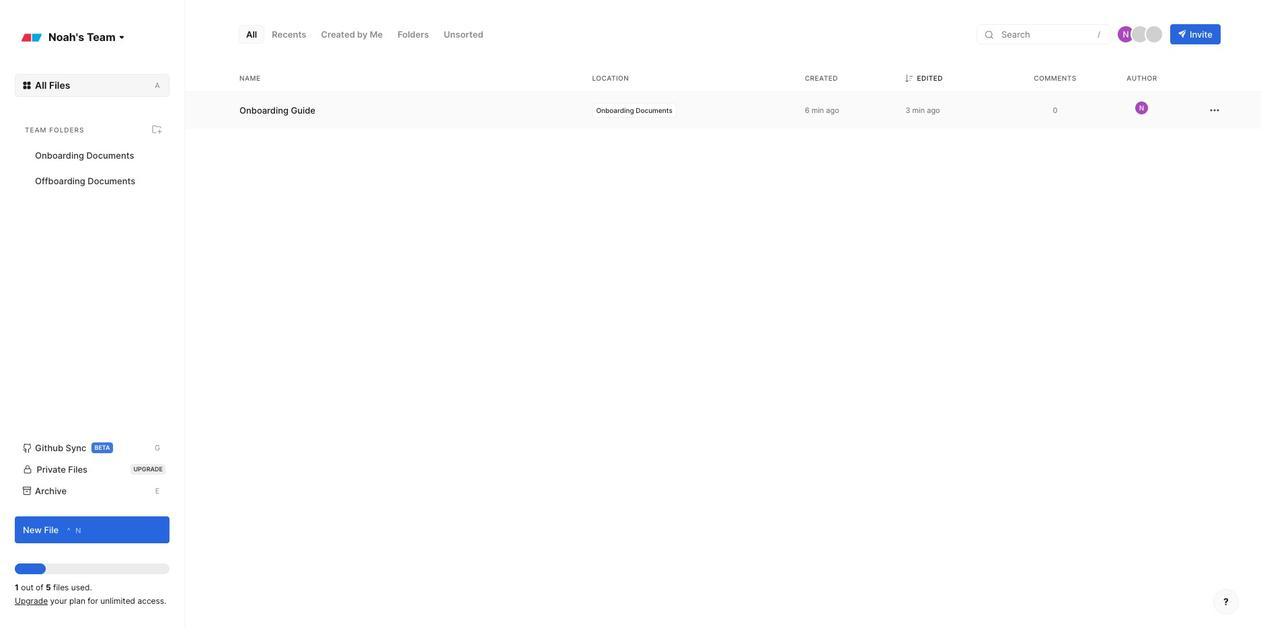 Task type: vqa. For each thing, say whether or not it's contained in the screenshot.
Line
no



Task type: describe. For each thing, give the bounding box(es) containing it.
github
[[35, 443, 63, 454]]

invite button
[[1171, 24, 1221, 44]]

private files
[[37, 464, 87, 475]]

by
[[357, 29, 368, 39]]

0 horizontal spatial team
[[25, 126, 47, 134]]

access.
[[138, 596, 167, 606]]

files for private files
[[68, 464, 87, 475]]

created for created by me
[[321, 29, 355, 39]]

noah's team button
[[15, 24, 136, 50]]

me
[[370, 29, 383, 39]]

3 min ago
[[906, 105, 941, 115]]

ago for 3 min ago
[[927, 105, 941, 115]]

all button
[[239, 25, 265, 44]]

documents for offboarding documents button
[[88, 176, 135, 186]]

name
[[240, 74, 261, 82]]

unsorted button
[[437, 25, 491, 44]]

6
[[805, 105, 810, 115]]

5
[[46, 583, 51, 593]]

min for 3
[[913, 105, 925, 115]]

upgrade
[[134, 466, 163, 473]]

^ n
[[67, 526, 81, 535]]

author
[[1127, 74, 1158, 82]]

? button
[[1214, 590, 1240, 615]]

new file
[[23, 525, 59, 535]]

all files
[[35, 79, 70, 91]]

location
[[592, 74, 629, 82]]

file
[[44, 525, 59, 535]]

Search  text field
[[1001, 28, 1103, 40]]

used.
[[71, 583, 92, 593]]

^
[[67, 526, 71, 535]]

of
[[36, 583, 43, 593]]

all for all
[[246, 29, 257, 39]]

beta
[[95, 444, 110, 452]]

noah's team
[[48, 30, 116, 44]]

0 vertical spatial onboarding documents
[[597, 106, 673, 114]]

folders
[[398, 29, 429, 39]]

archive
[[35, 486, 67, 497]]

documents for onboarding documents "button"
[[86, 150, 134, 161]]

github sync
[[35, 443, 86, 454]]

unsorted
[[444, 29, 484, 39]]

?
[[1224, 596, 1229, 608]]

noah's
[[48, 30, 84, 44]]

your
[[50, 596, 67, 606]]

n
[[75, 526, 81, 535]]

6 min ago
[[805, 105, 840, 115]]



Task type: locate. For each thing, give the bounding box(es) containing it.
0 vertical spatial all
[[246, 29, 257, 39]]

folders button
[[390, 25, 437, 44]]

unlimited
[[101, 596, 135, 606]]

ago
[[827, 105, 840, 115], [927, 105, 941, 115]]

onboarding documents link
[[597, 106, 673, 114]]

files up the team folders
[[49, 79, 70, 91]]

min right the 6
[[812, 105, 825, 115]]

team inside 'button'
[[87, 30, 116, 44]]

2 ago from the left
[[927, 105, 941, 115]]

onboarding documents inside "button"
[[35, 150, 134, 161]]

0 vertical spatial created
[[321, 29, 355, 39]]

created inside created by me button
[[321, 29, 355, 39]]

onboarding down location
[[597, 106, 634, 114]]

created
[[321, 29, 355, 39], [805, 74, 838, 82]]

documents inside "button"
[[86, 150, 134, 161]]

offboarding
[[35, 176, 85, 186]]

new
[[23, 525, 42, 535]]

1 horizontal spatial created
[[805, 74, 838, 82]]

offboarding documents button
[[15, 170, 170, 192]]

ago right the 6
[[827, 105, 840, 115]]

onboarding documents button
[[15, 145, 170, 166]]

out
[[21, 583, 33, 593]]

ago for 6 min ago
[[827, 105, 840, 115]]

a
[[155, 81, 160, 90]]

files down sync
[[68, 464, 87, 475]]

onboarding inside "button"
[[35, 150, 84, 161]]

3
[[906, 105, 911, 115]]

ago right 3
[[927, 105, 941, 115]]

min
[[812, 105, 825, 115], [913, 105, 925, 115]]

0 vertical spatial files
[[49, 79, 70, 91]]

0 vertical spatial team
[[87, 30, 116, 44]]

1 horizontal spatial all
[[246, 29, 257, 39]]

2 horizontal spatial onboarding
[[597, 106, 634, 114]]

1 ago from the left
[[827, 105, 840, 115]]

files
[[49, 79, 70, 91], [68, 464, 87, 475]]

upgrade button
[[15, 596, 48, 606]]

0 horizontal spatial ago
[[827, 105, 840, 115]]

0 horizontal spatial created
[[321, 29, 355, 39]]

1 vertical spatial files
[[68, 464, 87, 475]]

all for all files
[[35, 79, 47, 91]]

files for all files
[[49, 79, 70, 91]]

for
[[88, 596, 98, 606]]

folders
[[49, 126, 84, 134]]

onboarding guide
[[240, 105, 316, 115]]

created for created
[[805, 74, 838, 82]]

offboarding documents
[[35, 176, 135, 186]]

0 horizontal spatial onboarding
[[35, 150, 84, 161]]

onboarding down name
[[240, 105, 289, 115]]

2 min from the left
[[913, 105, 925, 115]]

guide
[[291, 105, 316, 115]]

2 vertical spatial documents
[[88, 176, 135, 186]]

0 horizontal spatial onboarding documents
[[35, 150, 134, 161]]

created up 6 min ago
[[805, 74, 838, 82]]

onboarding documents down location
[[597, 106, 673, 114]]

files
[[53, 583, 69, 593]]

min right 3
[[913, 105, 925, 115]]

1 out of 5 files used. upgrade your plan for unlimited access.
[[15, 583, 167, 606]]

1 vertical spatial team
[[25, 126, 47, 134]]

1 horizontal spatial onboarding documents
[[597, 106, 673, 114]]

0 horizontal spatial min
[[812, 105, 825, 115]]

1 horizontal spatial onboarding
[[240, 105, 289, 115]]

min for 6
[[812, 105, 825, 115]]

all left recents
[[246, 29, 257, 39]]

recents
[[272, 29, 306, 39]]

onboarding documents up offboarding documents
[[35, 150, 134, 161]]

1 vertical spatial onboarding documents
[[35, 150, 134, 161]]

invite
[[1190, 29, 1213, 39]]

created by me button
[[314, 25, 390, 44]]

0 vertical spatial documents
[[636, 106, 673, 114]]

plan
[[69, 596, 85, 606]]

team left folders
[[25, 126, 47, 134]]

onboarding
[[240, 105, 289, 115], [597, 106, 634, 114], [35, 150, 84, 161]]

team
[[87, 30, 116, 44], [25, 126, 47, 134]]

all up the team folders
[[35, 79, 47, 91]]

comments
[[1034, 74, 1077, 82]]

1 vertical spatial all
[[35, 79, 47, 91]]

team folders
[[25, 126, 84, 134]]

team right noah's
[[87, 30, 116, 44]]

all
[[246, 29, 257, 39], [35, 79, 47, 91]]

1
[[15, 583, 19, 593]]

sync
[[66, 443, 86, 454]]

1 vertical spatial created
[[805, 74, 838, 82]]

1 min from the left
[[812, 105, 825, 115]]

1 horizontal spatial team
[[87, 30, 116, 44]]

1 horizontal spatial min
[[913, 105, 925, 115]]

0 horizontal spatial all
[[35, 79, 47, 91]]

all inside button
[[246, 29, 257, 39]]

recents button
[[265, 25, 314, 44]]

1 horizontal spatial ago
[[927, 105, 941, 115]]

documents inside button
[[88, 176, 135, 186]]

private
[[37, 464, 66, 475]]

created by me
[[321, 29, 383, 39]]

documents
[[636, 106, 673, 114], [86, 150, 134, 161], [88, 176, 135, 186]]

onboarding up offboarding
[[35, 150, 84, 161]]

e
[[155, 487, 160, 496]]

edited
[[917, 74, 944, 82]]

created left 'by'
[[321, 29, 355, 39]]

1 vertical spatial documents
[[86, 150, 134, 161]]

0
[[1054, 105, 1058, 115]]

upgrade
[[15, 596, 48, 606]]

g
[[155, 443, 160, 453]]

onboarding documents
[[597, 106, 673, 114], [35, 150, 134, 161]]



